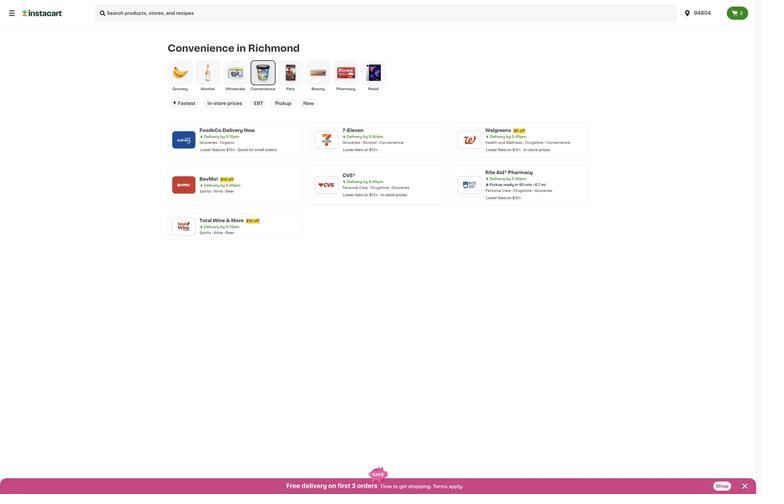 Task type: vqa. For each thing, say whether or not it's contained in the screenshot.
Health and Wellness Drugstore Convenience
yes



Task type: describe. For each thing, give the bounding box(es) containing it.
pharmacy button
[[334, 60, 359, 92]]

5:30pm
[[369, 135, 384, 139]]

pickup ready in 60 min
[[490, 183, 533, 187]]

94804 button
[[680, 4, 728, 22]]

7-eleven
[[343, 128, 364, 133]]

off for bevmo!
[[228, 178, 234, 181]]

new
[[304, 101, 314, 106]]

fees down delivery by 5:30pm
[[356, 148, 363, 152]]

richmond
[[248, 44, 300, 53]]

foodsco delivery now logo image
[[175, 131, 192, 148]]

1 horizontal spatial personal
[[486, 189, 502, 193]]

prices inside in-store prices button
[[228, 101, 242, 106]]

small
[[255, 148, 264, 152]]

pickup button
[[271, 98, 296, 108]]

fastest button
[[168, 98, 200, 108]]

shopping.
[[409, 484, 432, 489]]

grocery button
[[168, 60, 193, 92]]

get
[[400, 484, 408, 489]]

wholesale
[[226, 87, 245, 91]]

94804
[[695, 11, 712, 15]]

off for walgreens
[[520, 129, 526, 133]]

ready
[[504, 183, 515, 187]]

pets
[[287, 87, 295, 91]]

2
[[741, 11, 744, 15]]

0 horizontal spatial care
[[360, 186, 368, 190]]

delivery
[[302, 483, 327, 489]]

retail button
[[361, 60, 386, 92]]

1 vertical spatial pharmacy
[[509, 170, 534, 175]]

for
[[249, 148, 254, 152]]

free
[[287, 483, 301, 489]]

organic
[[220, 141, 235, 145]]

grocery
[[173, 87, 188, 91]]

new button
[[299, 98, 319, 108]]

delivery by 6:15pm
[[204, 225, 240, 229]]

by for walgreens logo
[[507, 135, 512, 139]]

1 vertical spatial orders
[[358, 483, 378, 489]]

apply.
[[449, 484, 464, 489]]

fees for groceries
[[212, 148, 220, 152]]

$10+ for groceries
[[227, 148, 235, 152]]

5:45pm for beer
[[226, 184, 241, 187]]

by for total wine & more logo
[[220, 225, 225, 229]]

groceries alcohol convenience
[[343, 141, 404, 145]]

0 horizontal spatial personal
[[343, 186, 359, 190]]

1 vertical spatial alcohol
[[363, 141, 377, 145]]

bevmo! logo image
[[175, 176, 192, 194]]

ebt
[[254, 101, 264, 106]]

cvs® logo image
[[318, 176, 336, 194]]

health
[[486, 141, 498, 145]]

free delivery on first 3 orders time to get shopping. terms apply.
[[287, 483, 464, 489]]

wholesale button
[[223, 60, 248, 92]]

fees for health and wellness
[[499, 148, 507, 152]]

wellness
[[507, 141, 523, 145]]

beer for &
[[226, 231, 234, 235]]

prices for health and wellness drugstore convenience
[[539, 148, 551, 152]]

5:45pm for convenience
[[512, 135, 527, 139]]

$10+ for personal care
[[370, 193, 378, 197]]

alcohol button
[[195, 60, 220, 92]]

$5
[[514, 129, 519, 133]]

delivery by 5:45pm for health and wellness drugstore convenience
[[490, 135, 527, 139]]

pets button
[[278, 60, 303, 92]]

94804 button
[[684, 4, 724, 22]]

convenience button
[[251, 60, 276, 92]]

convenience in richmond
[[168, 44, 300, 53]]

delivery for walgreens logo
[[490, 135, 506, 139]]

groceries organic
[[200, 141, 235, 145]]

walgreens logo image
[[462, 131, 479, 148]]

delivery for cvs® logo
[[347, 180, 363, 184]]

6.7 mi
[[536, 183, 546, 187]]

walgreens
[[486, 128, 512, 133]]

more
[[231, 218, 244, 223]]

1 vertical spatial wine
[[213, 218, 225, 223]]

beauty
[[312, 87, 325, 91]]

spirits for total wine & more
[[200, 231, 211, 235]]

in-store prices button
[[203, 98, 247, 108]]

delivery by 5:45pm for personal care drugstore groceries
[[347, 180, 384, 184]]

spirits wine beer for bevmo!
[[200, 190, 234, 193]]

ebt button
[[250, 98, 268, 108]]

fastest
[[178, 101, 196, 106]]

wine for wine
[[214, 231, 223, 235]]

cvs®
[[343, 173, 356, 178]]

store inside in-store prices button
[[214, 101, 226, 106]]

delivery by 5:30pm
[[347, 135, 384, 139]]

delivery for rite aid® pharmacy logo
[[490, 177, 506, 181]]

in-store prices
[[208, 101, 242, 106]]

now
[[244, 128, 255, 133]]

total
[[200, 218, 212, 223]]

delivery up 5:15pm
[[223, 128, 243, 133]]

pharmacy inside button
[[337, 87, 356, 91]]

min
[[526, 183, 533, 187]]



Task type: locate. For each thing, give the bounding box(es) containing it.
beer down bevmo! $10 off
[[226, 190, 234, 193]]

1 horizontal spatial personal care drugstore groceries
[[486, 189, 553, 193]]

wine for $10
[[214, 190, 223, 193]]

wine up delivery by 6:15pm
[[213, 218, 225, 223]]

2 vertical spatial off
[[254, 219, 259, 223]]

1 horizontal spatial care
[[503, 189, 511, 193]]

total wine & more $10 off
[[200, 218, 259, 223]]

1 horizontal spatial $10
[[247, 219, 253, 223]]

1 horizontal spatial off
[[254, 219, 259, 223]]

1 vertical spatial off
[[228, 178, 234, 181]]

wine
[[214, 190, 223, 193], [213, 218, 225, 223], [214, 231, 223, 235]]

lower down the cvs®
[[344, 193, 355, 197]]

None search field
[[95, 4, 678, 22]]

delivery down walgreens
[[490, 135, 506, 139]]

in
[[237, 44, 246, 53], [516, 183, 519, 187]]

6:15pm
[[226, 225, 240, 229]]

60
[[520, 183, 525, 187]]

1 horizontal spatial lower fees on $10+
[[487, 196, 522, 200]]

and
[[499, 141, 506, 145]]

beer down 6:15pm
[[226, 231, 234, 235]]

foodsco
[[200, 128, 222, 133]]

2 beer from the top
[[226, 231, 234, 235]]

5:45pm for groceries
[[369, 180, 384, 184]]

retail
[[369, 87, 379, 91]]

in- inside button
[[208, 101, 214, 106]]

0 vertical spatial orders
[[265, 148, 277, 152]]

rite aid® pharmacy logo image
[[462, 176, 479, 194]]

on
[[221, 148, 226, 152], [364, 148, 369, 152], [507, 148, 512, 152], [364, 193, 369, 197], [507, 196, 512, 200], [329, 483, 337, 489]]

pickup left ready
[[490, 183, 503, 187]]

0 vertical spatial off
[[520, 129, 526, 133]]

lower fees on $10+ good for small orders
[[200, 148, 277, 152]]

alcohol inside button
[[201, 87, 215, 91]]

shop
[[717, 484, 729, 489]]

delivery down bevmo!
[[204, 184, 220, 187]]

0 horizontal spatial pickup
[[275, 101, 292, 106]]

alcohol up in-store prices button
[[201, 87, 215, 91]]

1 vertical spatial in
[[516, 183, 519, 187]]

1 vertical spatial spirits wine beer
[[200, 231, 234, 235]]

spirits wine beer
[[200, 190, 234, 193], [200, 231, 234, 235]]

aid®
[[497, 170, 508, 175]]

by for rite aid® pharmacy logo
[[507, 177, 512, 181]]

fees down ready
[[499, 196, 507, 200]]

1 vertical spatial prices
[[539, 148, 551, 152]]

0 horizontal spatial alcohol
[[201, 87, 215, 91]]

2 spirits from the top
[[200, 231, 211, 235]]

in up wholesale button
[[237, 44, 246, 53]]

pharmacy up "60" on the top of page
[[509, 170, 534, 175]]

1 spirits wine beer from the top
[[200, 190, 234, 193]]

0 vertical spatial lower fees on $10+
[[344, 148, 378, 152]]

lower fees on $10+ in-store prices down wellness
[[487, 148, 551, 152]]

personal down rite
[[486, 189, 502, 193]]

eleven
[[348, 128, 364, 133]]

store
[[214, 101, 226, 106], [529, 148, 538, 152], [386, 193, 395, 197]]

terms
[[433, 484, 448, 489]]

0 vertical spatial store
[[214, 101, 226, 106]]

0 vertical spatial spirits wine beer
[[200, 190, 234, 193]]

off inside total wine & more $10 off
[[254, 219, 259, 223]]

lower fees on $10+ in-store prices for drugstore
[[344, 193, 408, 197]]

to
[[394, 484, 398, 489]]

lower fees on $10+ down ready
[[487, 196, 522, 200]]

1 vertical spatial beer
[[226, 231, 234, 235]]

0 vertical spatial prices
[[228, 101, 242, 106]]

prices for personal care drugstore groceries
[[396, 193, 408, 197]]

0 horizontal spatial off
[[228, 178, 234, 181]]

shop button
[[714, 482, 732, 491]]

orders
[[265, 148, 277, 152], [358, 483, 378, 489]]

1 horizontal spatial in
[[516, 183, 519, 187]]

walgreens $5 off
[[486, 128, 526, 133]]

beer
[[226, 190, 234, 193], [226, 231, 234, 235]]

personal care drugstore groceries
[[343, 186, 410, 190], [486, 189, 553, 193]]

2 vertical spatial wine
[[214, 231, 223, 235]]

1 horizontal spatial lower fees on $10+ in-store prices
[[487, 148, 551, 152]]

delivery by 5:45pm
[[490, 135, 527, 139], [490, 177, 527, 181], [347, 180, 384, 184], [204, 184, 241, 187]]

5:45pm
[[512, 135, 527, 139], [512, 177, 527, 181], [369, 180, 384, 184], [226, 184, 241, 187]]

2 vertical spatial in-
[[381, 193, 386, 197]]

2 button
[[728, 7, 749, 20]]

wine down bevmo! $10 off
[[214, 190, 223, 193]]

0 horizontal spatial prices
[[228, 101, 242, 106]]

close image
[[742, 482, 750, 490]]

beer for off
[[226, 190, 234, 193]]

lower for groceries
[[200, 148, 211, 152]]

1 vertical spatial pickup
[[490, 183, 503, 187]]

0 horizontal spatial store
[[214, 101, 226, 106]]

prices
[[228, 101, 242, 106], [539, 148, 551, 152], [396, 193, 408, 197]]

lower fees on $10+ in-store prices down the cvs®
[[344, 193, 408, 197]]

0 vertical spatial pharmacy
[[337, 87, 356, 91]]

spirits wine beer down delivery by 6:15pm
[[200, 231, 234, 235]]

7-
[[343, 128, 348, 133]]

1 vertical spatial spirits
[[200, 231, 211, 235]]

0 vertical spatial in-
[[208, 101, 214, 106]]

delivery by 5:45pm down bevmo! $10 off
[[204, 184, 241, 187]]

off right more at the left of the page
[[254, 219, 259, 223]]

spirits wine beer for total
[[200, 231, 234, 235]]

0 horizontal spatial pharmacy
[[337, 87, 356, 91]]

personal down the cvs®
[[343, 186, 359, 190]]

spirits
[[200, 190, 211, 193], [200, 231, 211, 235]]

lower for health and wellness
[[487, 148, 498, 152]]

lower for personal care
[[344, 193, 355, 197]]

lower down 'pickup ready in 60 min'
[[487, 196, 498, 200]]

total wine & more logo image
[[175, 218, 192, 235]]

off
[[520, 129, 526, 133], [228, 178, 234, 181], [254, 219, 259, 223]]

by for 7-eleven logo
[[364, 135, 368, 139]]

&
[[226, 218, 230, 223]]

$10 inside total wine & more $10 off
[[247, 219, 253, 223]]

fees
[[212, 148, 220, 152], [356, 148, 363, 152], [499, 148, 507, 152], [356, 193, 363, 197], [499, 196, 507, 200]]

5:15pm
[[226, 135, 240, 139]]

delivery down the foodsco
[[204, 135, 220, 139]]

delivery down aid®
[[490, 177, 506, 181]]

1 vertical spatial $10
[[247, 219, 253, 223]]

2 horizontal spatial in-
[[524, 148, 529, 152]]

$10 right more at the left of the page
[[247, 219, 253, 223]]

store for health and wellness drugstore convenience
[[529, 148, 538, 152]]

delivery for total wine & more logo
[[204, 225, 220, 229]]

off inside bevmo! $10 off
[[228, 178, 234, 181]]

lower down health
[[487, 148, 498, 152]]

spirits down total
[[200, 231, 211, 235]]

groceries
[[200, 141, 218, 145], [343, 141, 361, 145], [392, 186, 410, 190], [535, 189, 553, 193]]

by for cvs® logo
[[364, 180, 368, 184]]

spirits wine beer down bevmo! $10 off
[[200, 190, 234, 193]]

rite
[[486, 170, 496, 175]]

0 vertical spatial alcohol
[[201, 87, 215, 91]]

by for bevmo! logo
[[220, 184, 225, 187]]

2 horizontal spatial store
[[529, 148, 538, 152]]

orders right 3
[[358, 483, 378, 489]]

lower
[[200, 148, 211, 152], [344, 148, 355, 152], [487, 148, 498, 152], [344, 193, 355, 197], [487, 196, 498, 200]]

0 horizontal spatial lower fees on $10+
[[344, 148, 378, 152]]

0 vertical spatial spirits
[[200, 190, 211, 193]]

$10 inside bevmo! $10 off
[[221, 178, 227, 181]]

1 vertical spatial lower fees on $10+
[[487, 196, 522, 200]]

fees down the groceries organic
[[212, 148, 220, 152]]

$10 right bevmo!
[[221, 178, 227, 181]]

personal
[[343, 186, 359, 190], [486, 189, 502, 193]]

1 vertical spatial in-
[[524, 148, 529, 152]]

mi
[[542, 183, 546, 187]]

$10+ for health and wellness
[[513, 148, 522, 152]]

off inside walgreens $5 off
[[520, 129, 526, 133]]

0 horizontal spatial personal care drugstore groceries
[[343, 186, 410, 190]]

2 horizontal spatial prices
[[539, 148, 551, 152]]

1 vertical spatial store
[[529, 148, 538, 152]]

delivery down the cvs®
[[347, 180, 363, 184]]

foodsco delivery now
[[200, 128, 255, 133]]

alcohol
[[201, 87, 215, 91], [363, 141, 377, 145]]

personal care drugstore groceries down the cvs®
[[343, 186, 410, 190]]

1 horizontal spatial alcohol
[[363, 141, 377, 145]]

in-
[[208, 101, 214, 106], [524, 148, 529, 152], [381, 193, 386, 197]]

pickup for pickup ready in 60 min
[[490, 183, 503, 187]]

off right bevmo!
[[228, 178, 234, 181]]

fees down "and"
[[499, 148, 507, 152]]

convenience
[[168, 44, 235, 53], [251, 87, 276, 91], [380, 141, 404, 145], [547, 141, 571, 145]]

store for personal care drugstore groceries
[[386, 193, 395, 197]]

convenience in richmond main content
[[0, 26, 757, 494]]

$10+
[[227, 148, 235, 152], [370, 148, 378, 152], [513, 148, 522, 152], [370, 193, 378, 197], [513, 196, 522, 200]]

delivery
[[223, 128, 243, 133], [204, 135, 220, 139], [347, 135, 363, 139], [490, 135, 506, 139], [490, 177, 506, 181], [347, 180, 363, 184], [204, 184, 220, 187], [204, 225, 220, 229]]

lower fees on $10+ down delivery by 5:30pm
[[344, 148, 378, 152]]

0 horizontal spatial orders
[[265, 148, 277, 152]]

pickup for pickup
[[275, 101, 292, 106]]

pickup
[[275, 101, 292, 106], [490, 183, 503, 187]]

3
[[352, 483, 356, 489]]

in left "60" on the top of page
[[516, 183, 519, 187]]

1 horizontal spatial pickup
[[490, 183, 503, 187]]

pharmacy right beauty
[[337, 87, 356, 91]]

delivery for 7-eleven logo
[[347, 135, 363, 139]]

1 beer from the top
[[226, 190, 234, 193]]

rite aid® pharmacy
[[486, 170, 534, 175]]

1 horizontal spatial pharmacy
[[509, 170, 534, 175]]

0 vertical spatial in
[[237, 44, 246, 53]]

time
[[381, 484, 392, 489]]

lower fees on $10+ in-store prices for wellness
[[487, 148, 551, 152]]

2 horizontal spatial off
[[520, 129, 526, 133]]

1 horizontal spatial in-
[[381, 193, 386, 197]]

convenience inside button
[[251, 87, 276, 91]]

2 vertical spatial prices
[[396, 193, 408, 197]]

delivery by 5:45pm for spirits wine beer
[[204, 184, 241, 187]]

delivery by 5:45pm down the cvs®
[[347, 180, 384, 184]]

0 vertical spatial wine
[[214, 190, 223, 193]]

0 vertical spatial beer
[[226, 190, 234, 193]]

0 horizontal spatial lower fees on $10+ in-store prices
[[344, 193, 408, 197]]

lower fees on $10+ in-store prices
[[487, 148, 551, 152], [344, 193, 408, 197]]

delivery down eleven
[[347, 135, 363, 139]]

lower down 7-
[[344, 148, 355, 152]]

bevmo!
[[200, 177, 218, 181]]

beauty button
[[306, 60, 331, 92]]

care
[[360, 186, 368, 190], [503, 189, 511, 193]]

1 horizontal spatial orders
[[358, 483, 378, 489]]

2 spirits wine beer from the top
[[200, 231, 234, 235]]

fees down the cvs®
[[356, 193, 363, 197]]

in- for personal care drugstore groceries
[[381, 193, 386, 197]]

good
[[238, 148, 248, 152]]

by
[[220, 135, 225, 139], [364, 135, 368, 139], [507, 135, 512, 139], [507, 177, 512, 181], [364, 180, 368, 184], [220, 184, 225, 187], [220, 225, 225, 229]]

by for foodsco delivery now logo
[[220, 135, 225, 139]]

0 vertical spatial lower fees on $10+ in-store prices
[[487, 148, 551, 152]]

delivery by 5:45pm up ready
[[490, 177, 527, 181]]

spirits for bevmo!
[[200, 190, 211, 193]]

save image
[[369, 467, 388, 482]]

lower fees on $10+
[[344, 148, 378, 152], [487, 196, 522, 200]]

spirits down bevmo!
[[200, 190, 211, 193]]

2 vertical spatial store
[[386, 193, 395, 197]]

delivery down total
[[204, 225, 220, 229]]

delivery for foodsco delivery now logo
[[204, 135, 220, 139]]

bevmo! $10 off
[[200, 177, 234, 181]]

delivery by 5:15pm
[[204, 135, 240, 139]]

0 vertical spatial pickup
[[275, 101, 292, 106]]

0 vertical spatial $10
[[221, 178, 227, 181]]

1 spirits from the top
[[200, 190, 211, 193]]

0 horizontal spatial in-
[[208, 101, 214, 106]]

0 horizontal spatial in
[[237, 44, 246, 53]]

alcohol down delivery by 5:30pm
[[363, 141, 377, 145]]

orders right small
[[265, 148, 277, 152]]

0 horizontal spatial $10
[[221, 178, 227, 181]]

1 vertical spatial lower fees on $10+ in-store prices
[[344, 193, 408, 197]]

lower down the groceries organic
[[200, 148, 211, 152]]

pickup inside button
[[275, 101, 292, 106]]

1 horizontal spatial store
[[386, 193, 395, 197]]

off right '$5'
[[520, 129, 526, 133]]

pickup down pets in the left top of the page
[[275, 101, 292, 106]]

instacart logo image
[[22, 9, 62, 17]]

wine down delivery by 6:15pm
[[214, 231, 223, 235]]

delivery for bevmo! logo
[[204, 184, 220, 187]]

health and wellness drugstore convenience
[[486, 141, 571, 145]]

fees for personal care
[[356, 193, 363, 197]]

first
[[338, 483, 351, 489]]

$10
[[221, 178, 227, 181], [247, 219, 253, 223]]

1 horizontal spatial prices
[[396, 193, 408, 197]]

delivery by 5:45pm down walgreens $5 off
[[490, 135, 527, 139]]

7-eleven logo image
[[318, 131, 336, 148]]

in- for health and wellness drugstore convenience
[[524, 148, 529, 152]]

personal care drugstore groceries down "60" on the top of page
[[486, 189, 553, 193]]

6.7
[[536, 183, 541, 187]]

Search field
[[95, 4, 678, 22]]



